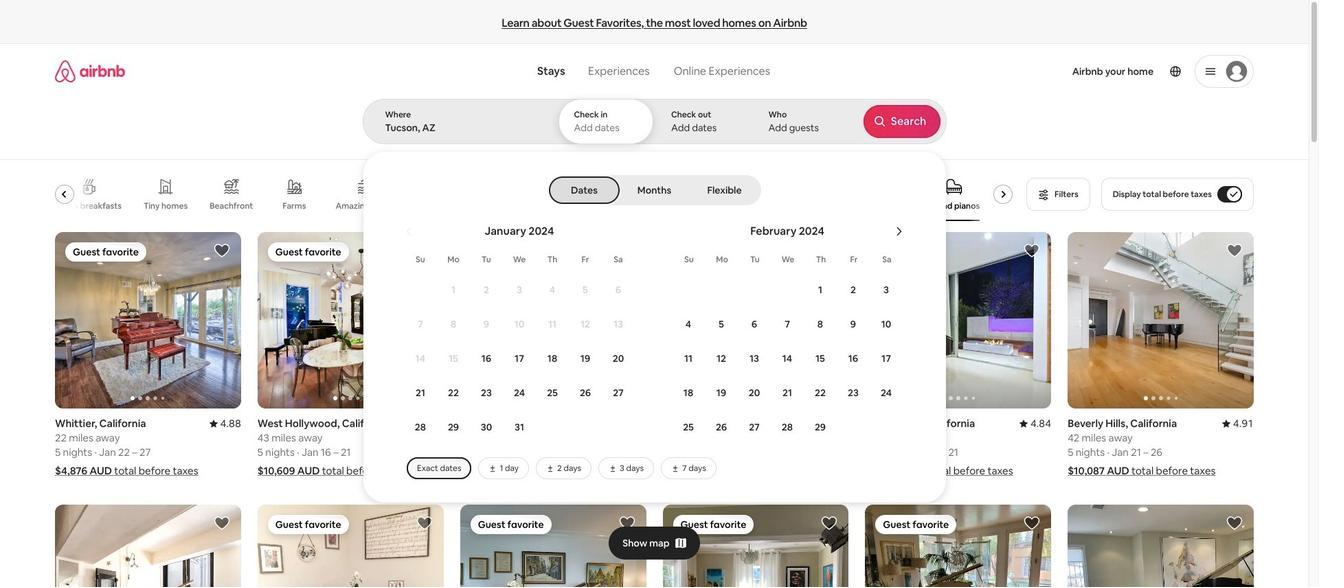 Task type: vqa. For each thing, say whether or not it's contained in the screenshot.
Was
no



Task type: describe. For each thing, give the bounding box(es) containing it.
add to wishlist: west hollywood, california image
[[416, 243, 433, 259]]

profile element
[[792, 44, 1254, 99]]

4.96 out of 5 average rating image
[[412, 417, 444, 430]]

add to wishlist: monterey park, california image
[[619, 243, 635, 259]]

what can we help you find? tab list
[[526, 56, 662, 87]]

add to wishlist: orange, california image
[[1227, 516, 1243, 532]]

4.91 out of 5 average rating image
[[1222, 417, 1254, 430]]

4.84 out of 5 average rating image
[[1020, 417, 1051, 430]]

1 add to wishlist: los angeles, california image from the top
[[1024, 243, 1040, 259]]

add to wishlist: ontario, california image
[[619, 516, 635, 532]]

2 add to wishlist: los angeles, california image from the left
[[821, 516, 838, 532]]

add to wishlist: jurupa valley, california image
[[416, 516, 433, 532]]

1 add to wishlist: los angeles, california image from the left
[[214, 516, 230, 532]]



Task type: locate. For each thing, give the bounding box(es) containing it.
add to wishlist: beverly hills, california image
[[1227, 243, 1243, 259]]

tab panel
[[362, 99, 1319, 503]]

0 horizontal spatial add to wishlist: los angeles, california image
[[214, 516, 230, 532]]

1 vertical spatial add to wishlist: los angeles, california image
[[1024, 516, 1040, 532]]

None search field
[[362, 44, 1319, 503]]

0 vertical spatial add to wishlist: los angeles, california image
[[1024, 243, 1040, 259]]

1 horizontal spatial add to wishlist: los angeles, california image
[[821, 516, 838, 532]]

2 add to wishlist: los angeles, california image from the top
[[1024, 516, 1040, 532]]

add to wishlist: whittier, california image
[[214, 243, 230, 259]]

tab list
[[550, 175, 759, 205]]

group
[[55, 168, 1018, 221], [55, 232, 241, 409], [258, 232, 444, 409], [460, 232, 646, 409], [663, 232, 849, 409], [865, 232, 1237, 409], [1068, 232, 1254, 409], [55, 505, 241, 587], [258, 505, 444, 587], [460, 505, 646, 587], [663, 505, 849, 587], [865, 505, 1051, 587], [1068, 505, 1254, 587]]

add to wishlist: beverly hills, california image
[[821, 243, 838, 259]]

add to wishlist: los angeles, california image
[[1024, 243, 1040, 259], [1024, 516, 1040, 532]]

add to wishlist: los angeles, california image
[[214, 516, 230, 532], [821, 516, 838, 532]]

Search destinations search field
[[385, 122, 535, 134]]

4.88 out of 5 average rating image
[[209, 417, 241, 430]]

calendar application
[[379, 210, 1319, 480]]



